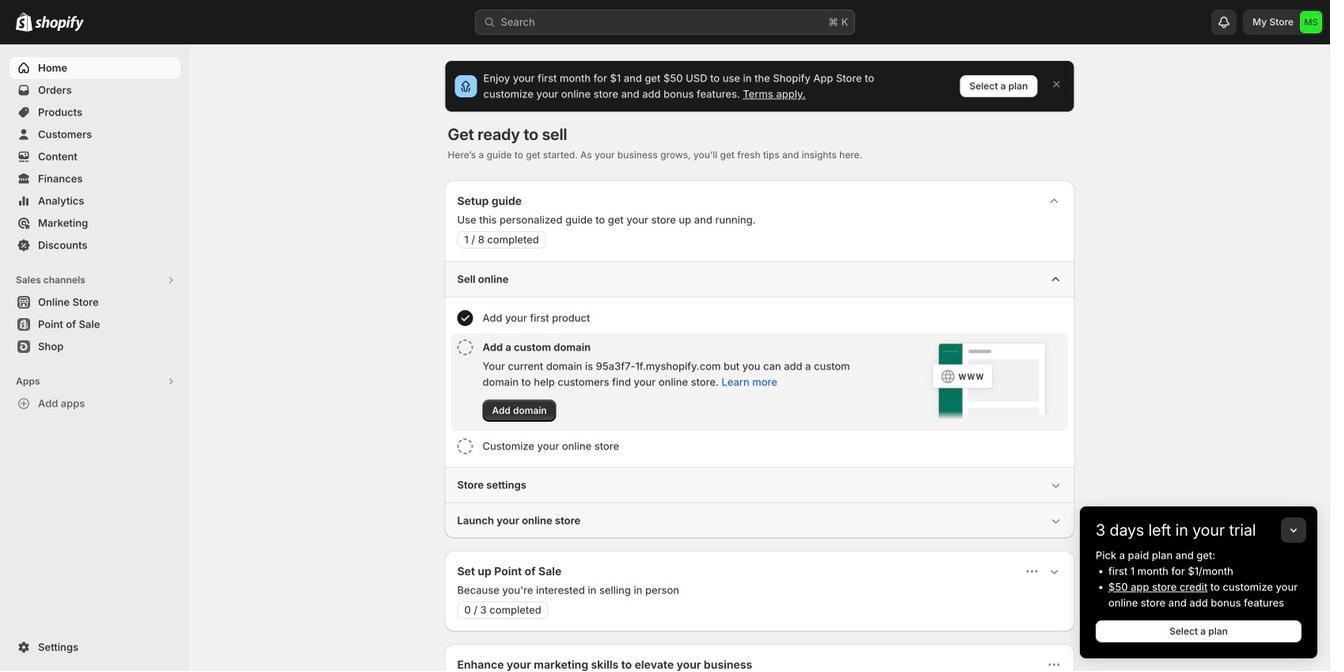 Task type: vqa. For each thing, say whether or not it's contained in the screenshot.
Search countries Text Field
no



Task type: describe. For each thing, give the bounding box(es) containing it.
customize your online store group
[[451, 432, 1069, 461]]

1 horizontal spatial shopify image
[[35, 16, 84, 31]]

mark customize your online store as done image
[[457, 439, 473, 455]]

mark add a custom domain as done image
[[457, 340, 473, 356]]

0 horizontal spatial shopify image
[[16, 12, 32, 31]]

guide categories group
[[445, 261, 1075, 539]]



Task type: locate. For each thing, give the bounding box(es) containing it.
add your first product group
[[451, 304, 1069, 333]]

shopify image
[[16, 12, 32, 31], [35, 16, 84, 31]]

my store image
[[1300, 11, 1323, 33]]

add a custom domain group
[[451, 333, 1069, 432]]

sell online group
[[445, 261, 1075, 467]]

mark add your first product as not done image
[[457, 310, 473, 326]]

setup guide region
[[445, 181, 1075, 539]]



